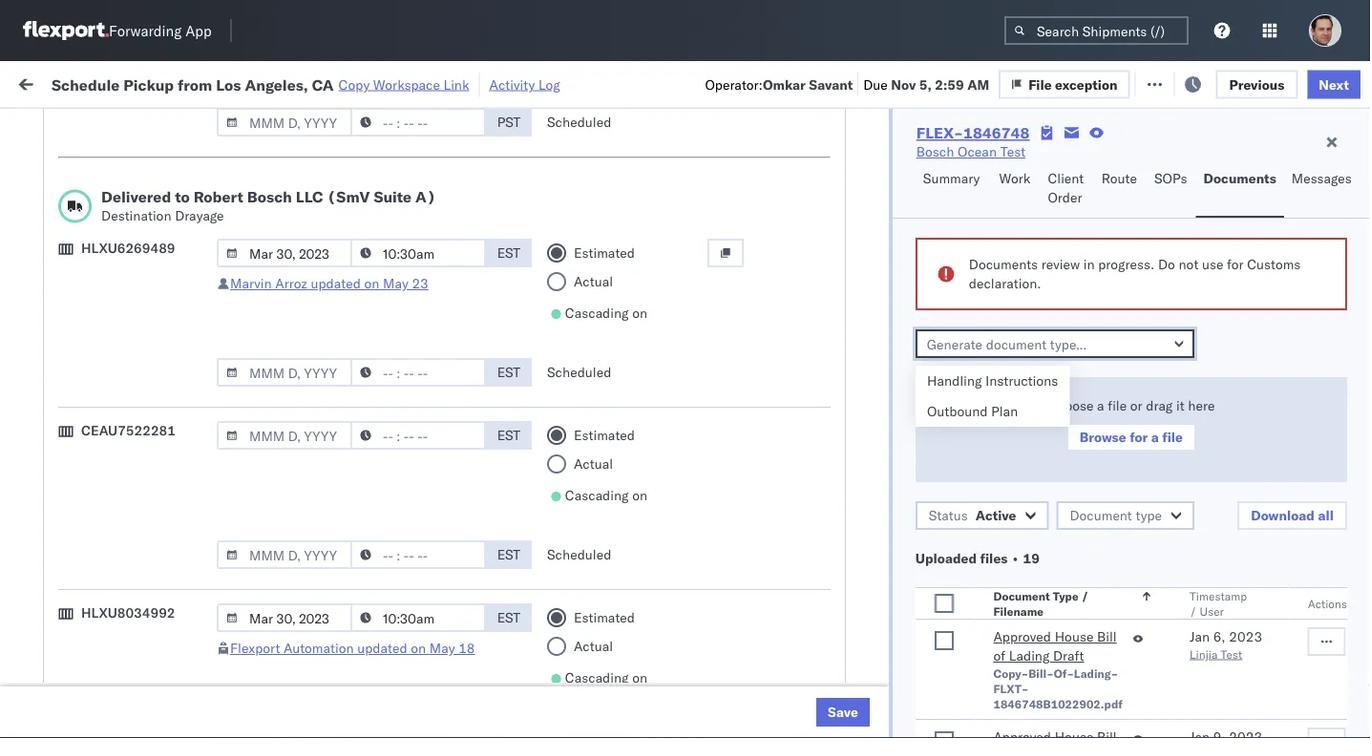 Task type: vqa. For each thing, say whether or not it's contained in the screenshot.
bottom Entry
no



Task type: locate. For each thing, give the bounding box(es) containing it.
1 integration test account - karl lagerfeld from the top
[[833, 654, 1082, 671]]

-- : -- -- text field
[[351, 239, 486, 267], [351, 358, 486, 387]]

hlxu8034992
[[81, 605, 175, 621]]

am up flex-1846748 link
[[968, 76, 990, 92]]

flexport for bookings test consignee
[[709, 612, 759, 629]]

documents inside button
[[1204, 170, 1277, 187]]

cascading on for flexport automation updated on may 18
[[565, 670, 648, 686]]

progress.
[[1099, 256, 1155, 273]]

copy
[[339, 76, 370, 93]]

3 1889466 from the top
[[1096, 528, 1154, 545]]

flexport. image
[[23, 21, 109, 40]]

0 vertical spatial flexport demo consignee
[[709, 192, 865, 208]]

resize handle column header for container numbers
[[1269, 148, 1292, 738]]

uetu5238478 for 9:00 am est, dec 24, 2022
[[1279, 569, 1371, 586]]

2:59 down 2:00
[[308, 444, 337, 460]]

2 mmm d, yyyy text field from the top
[[217, 358, 352, 387]]

-- : -- -- text field for 1st mmm d, yyyy text box from the bottom
[[351, 541, 486, 569]]

0 vertical spatial scheduled
[[547, 114, 612, 130]]

2 vertical spatial estimated
[[574, 609, 635, 626]]

2:59 up 2:00
[[308, 360, 337, 376]]

1 flex-1889466 from the top
[[1055, 444, 1154, 460]]

2130387 down the bill
[[1096, 654, 1154, 671]]

download all
[[1252, 507, 1335, 524]]

0 vertical spatial file
[[1108, 397, 1127, 414]]

3 schedule delivery appointment from the top
[[44, 485, 235, 502]]

file exception button
[[1016, 68, 1147, 97], [1016, 68, 1147, 97], [999, 70, 1131, 99], [999, 70, 1131, 99]]

1 -- : -- -- text field from the top
[[351, 108, 486, 137]]

scheduled for hlxu6269489
[[547, 364, 612, 381]]

schedule delivery appointment
[[44, 233, 235, 249], [44, 317, 235, 333], [44, 485, 235, 502], [44, 653, 235, 670]]

file
[[1108, 397, 1127, 414], [1163, 429, 1184, 446]]

document up the filename
[[994, 589, 1051, 603]]

1 demo from the top
[[762, 192, 798, 208]]

19
[[1024, 550, 1040, 567]]

4 uetu5238478 from the top
[[1279, 569, 1371, 586]]

dec up the 9:00 am est, dec 24, 2022
[[396, 528, 421, 545]]

operator: omkar savant
[[705, 76, 853, 92]]

1 upload customs clearance documents from the top
[[44, 181, 209, 217]]

9:00
[[308, 570, 337, 587]]

0 vertical spatial may
[[383, 275, 409, 292]]

resize handle column header for flex id
[[1144, 148, 1167, 738]]

mmm d, yyyy text field up 2:00
[[217, 358, 352, 387]]

3 actual from the top
[[574, 638, 613, 655]]

1 vertical spatial cascading on
[[565, 487, 648, 504]]

0 vertical spatial confirm
[[44, 517, 93, 534]]

confirm inside confirm pickup from los angeles, ca
[[44, 517, 93, 534]]

4 lhuu7894563, uetu5238478 from the top
[[1177, 569, 1371, 586]]

marvin arroz updated on may 23
[[230, 275, 429, 292]]

1 vertical spatial file
[[1163, 429, 1184, 446]]

user
[[1200, 604, 1225, 619]]

0 vertical spatial mmm d, yyyy text field
[[217, 239, 352, 267]]

dec for 23,
[[396, 528, 421, 545]]

23, up 24,
[[424, 528, 445, 545]]

0 vertical spatial demo
[[762, 192, 798, 208]]

1 horizontal spatial client
[[1048, 170, 1084, 187]]

activity log
[[490, 76, 561, 93]]

schedule pickup from los angeles, ca link up confirm pickup from los angeles, ca link
[[44, 432, 271, 470]]

2:59 for fourth schedule delivery appointment button from the bottom of the page
[[308, 234, 337, 250]]

a inside button
[[1152, 429, 1160, 446]]

account
[[931, 654, 982, 671], [931, 696, 982, 713]]

from down confirm pickup from los angeles, ca button
[[149, 601, 177, 618]]

0 horizontal spatial file
[[1108, 397, 1127, 414]]

0 vertical spatial a
[[1098, 397, 1105, 414]]

robert
[[194, 187, 243, 206]]

client inside 'button'
[[709, 156, 740, 171]]

cascading on for marvin arroz updated on may 23
[[565, 305, 648, 321]]

2023 for bookings test consignee
[[446, 612, 479, 629]]

est, for 11:30 pm est, jan 23, 2023
[[372, 654, 401, 671]]

3 abcdefg7 from the top
[[1301, 528, 1371, 545]]

/ left user
[[1190, 604, 1197, 619]]

est for -- : -- -- text box associated with third mmm d, yyyy text box from the top
[[498, 427, 521, 444]]

2 resize handle column header from the left
[[485, 148, 508, 738]]

2:00 am est, nov 9, 2022
[[308, 402, 474, 418]]

5 resize handle column header from the left
[[801, 148, 823, 738]]

confirm
[[44, 517, 93, 534], [44, 569, 93, 586]]

rotterdam,
[[180, 685, 248, 702]]

resize handle column header for deadline
[[485, 148, 508, 738]]

3 schedule delivery appointment link from the top
[[44, 484, 235, 503]]

1 vertical spatial cascading
[[565, 487, 629, 504]]

document left type
[[1070, 507, 1133, 524]]

am right '3:00'
[[340, 192, 362, 208]]

demo for bookings test consignee
[[762, 612, 798, 629]]

file inside button
[[1163, 429, 1184, 446]]

edt, down the 3:00 am edt, aug 19, 2022
[[365, 234, 395, 250]]

0 vertical spatial estimated
[[574, 245, 635, 261]]

0 vertical spatial cascading
[[565, 305, 629, 321]]

2 flexport demo consignee from the top
[[709, 612, 865, 629]]

0 vertical spatial 2130387
[[1096, 654, 1154, 671]]

type
[[1136, 507, 1163, 524]]

from up the confirm delivery
[[141, 517, 169, 534]]

4 lhuu7894563, from the top
[[1177, 569, 1276, 586]]

pm right the 7:00
[[340, 528, 361, 545]]

am for first schedule pickup from los angeles, ca button from the top
[[340, 276, 362, 292]]

activity log button
[[490, 73, 561, 96]]

1 vertical spatial work
[[1000, 170, 1031, 187]]

jan down 13,
[[404, 654, 426, 671]]

1 horizontal spatial document
[[1070, 507, 1133, 524]]

integration test account - karl lagerfeld
[[833, 654, 1082, 671], [833, 696, 1082, 713]]

appointment up rotterdam,
[[156, 653, 235, 670]]

1 vertical spatial clearance
[[148, 391, 209, 408]]

schedule delivery appointment for second schedule delivery appointment link from the bottom of the page
[[44, 485, 235, 502]]

karl
[[997, 654, 1021, 671], [997, 696, 1021, 713]]

2:59 for first schedule pickup from los angeles, ca button from the bottom
[[308, 612, 337, 629]]

am for 3:00 am edt, aug 19, 2022 upload customs clearance documents button
[[340, 192, 362, 208]]

1 vertical spatial flexport demo consignee
[[709, 612, 865, 629]]

1 vertical spatial 2130387
[[1096, 696, 1154, 713]]

0 vertical spatial karl
[[997, 654, 1021, 671]]

am for first schedule pickup from los angeles, ca button from the bottom
[[340, 612, 362, 629]]

1 vertical spatial customs
[[1248, 256, 1301, 273]]

0 horizontal spatial may
[[383, 275, 409, 292]]

2 upload from the top
[[44, 391, 87, 408]]

2:59 up automation
[[308, 612, 337, 629]]

1 vertical spatial actions
[[1308, 597, 1348, 611]]

customs up the ceau7522281
[[91, 391, 144, 408]]

1 vertical spatial karl
[[997, 696, 1021, 713]]

0 vertical spatial document
[[1070, 507, 1133, 524]]

action
[[1305, 74, 1347, 91]]

am for 2nd schedule pickup from los angeles, ca button from the bottom of the page
[[340, 444, 362, 460]]

4 schedule delivery appointment from the top
[[44, 653, 235, 670]]

1 vertical spatial mmm d, yyyy text field
[[217, 604, 352, 632]]

0 vertical spatial updated
[[311, 275, 361, 292]]

resize handle column header for client name
[[801, 148, 823, 738]]

2 horizontal spatial for
[[1228, 256, 1244, 273]]

-- : -- -- text field
[[351, 108, 486, 137], [351, 421, 486, 450], [351, 541, 486, 569], [351, 604, 486, 632]]

am right arroz
[[340, 276, 362, 292]]

0 vertical spatial integration
[[833, 654, 899, 671]]

confirm up hlxu8034992
[[44, 569, 93, 586]]

3 cascading from the top
[[565, 670, 629, 686]]

ceau7522281, hlxu6269489
[[1177, 233, 1371, 250], [1177, 275, 1371, 292], [1177, 317, 1371, 334], [1177, 359, 1371, 376], [1177, 401, 1371, 418]]

None checkbox
[[935, 594, 954, 613], [935, 631, 954, 651], [935, 732, 954, 738], [935, 594, 954, 613], [935, 631, 954, 651], [935, 732, 954, 738]]

lhuu7894563, for 9:00 am est, dec 24, 2022
[[1177, 569, 1276, 586]]

2 estimated from the top
[[574, 427, 635, 444]]

browse
[[1080, 429, 1127, 446]]

est, up 2:59 am est, jan 13, 2023
[[365, 570, 394, 587]]

mmm d, yyyy text field down message
[[217, 108, 352, 137]]

2 vertical spatial dec
[[397, 570, 422, 587]]

1 est from the top
[[498, 245, 521, 261]]

0 vertical spatial /
[[1082, 589, 1089, 603]]

/ right type
[[1082, 589, 1089, 603]]

0 horizontal spatial for
[[182, 118, 198, 133]]

clearance up the ceau7522281
[[148, 391, 209, 408]]

karl up flxt-
[[997, 654, 1021, 671]]

for
[[182, 118, 198, 133], [1228, 256, 1244, 273], [1130, 429, 1149, 446]]

2023 right 6,
[[1230, 629, 1263, 645]]

updated down 2:59 am est, jan 13, 2023
[[357, 640, 408, 657]]

4 schedule pickup from los angeles, ca from the top
[[44, 601, 257, 637]]

upload customs clearance documents button for 2:00 am est, nov 9, 2022
[[44, 390, 271, 430]]

1 flexport demo consignee from the top
[[709, 192, 865, 208]]

0 horizontal spatial client
[[709, 156, 740, 171]]

upload customs clearance documents
[[44, 181, 209, 217], [44, 391, 209, 427]]

dec left 14, on the left bottom
[[397, 444, 422, 460]]

2:59 for 2nd schedule pickup from los angeles, ca button from the bottom of the page
[[308, 444, 337, 460]]

pickup
[[123, 75, 174, 94], [104, 265, 145, 282], [104, 349, 145, 366], [104, 433, 145, 450], [96, 517, 137, 534], [104, 601, 145, 618], [104, 685, 145, 702]]

uetu5238478 for 7:00 pm est, dec 23, 2022
[[1279, 527, 1371, 544]]

1 schedule delivery appointment from the top
[[44, 233, 235, 249]]

4 fcl from the top
[[627, 360, 651, 376]]

0 horizontal spatial document
[[994, 589, 1051, 603]]

client inside button
[[1048, 170, 1084, 187]]

demo left bookings
[[762, 612, 798, 629]]

jan up linjia
[[1190, 629, 1210, 645]]

ocean fcl for third schedule pickup from los angeles, ca link
[[585, 444, 651, 460]]

1846748 up browse for a file
[[1096, 402, 1154, 418]]

for inside button
[[1130, 429, 1149, 446]]

flex-2130387 down the bill
[[1055, 654, 1154, 671]]

confirm inside "link"
[[44, 569, 93, 586]]

upload down workitem
[[44, 181, 87, 198]]

/ inside timestamp / user
[[1190, 604, 1197, 619]]

pickup inside schedule pickup from rotterdam, netherlands
[[104, 685, 145, 702]]

0 vertical spatial dec
[[397, 444, 422, 460]]

estimated for flexport automation updated on may 18
[[574, 609, 635, 626]]

upload for 2:00 am est, nov 9, 2022
[[44, 391, 87, 408]]

flexport demo consignee for -
[[709, 192, 865, 208]]

1889466 down the choose a file or drag it here
[[1096, 444, 1154, 460]]

ocean fcl for 4th schedule delivery appointment link from the top of the page
[[585, 654, 651, 671]]

1 cascading from the top
[[565, 305, 629, 321]]

may for 18
[[430, 640, 455, 657]]

upload customs clearance documents link for 3:00 am edt, aug 19, 2022
[[44, 180, 271, 218]]

1 horizontal spatial for
[[1130, 429, 1149, 446]]

2 vertical spatial scheduled
[[547, 546, 612, 563]]

confirm for confirm delivery
[[44, 569, 93, 586]]

from down 'destination'
[[149, 265, 177, 282]]

est, down the 2:00 am est, nov 9, 2022
[[365, 444, 394, 460]]

work left id
[[1000, 170, 1031, 187]]

-- : -- -- text field for third mmm d, yyyy text box from the top
[[351, 421, 486, 450]]

2 cascading on from the top
[[565, 487, 648, 504]]

test12345
[[1301, 234, 1371, 250], [1301, 276, 1371, 292], [1301, 318, 1371, 334], [1301, 360, 1371, 376], [1301, 402, 1371, 418]]

est, up the 9:00 am est, dec 24, 2022
[[364, 528, 393, 545]]

1 vertical spatial upload customs clearance documents
[[44, 391, 209, 427]]

1 vertical spatial estimated
[[574, 427, 635, 444]]

18
[[459, 640, 475, 657]]

actual for flexport automation updated on may 18
[[574, 638, 613, 655]]

3 estimated from the top
[[574, 609, 635, 626]]

customs for --
[[91, 181, 144, 198]]

jan for integration test account - karl lagerfeld
[[404, 654, 426, 671]]

4 mmm d, yyyy text field from the top
[[217, 541, 352, 569]]

1 clearance from the top
[[148, 181, 209, 198]]

a down drag on the right of page
[[1152, 429, 1160, 446]]

3 ceau7522281, from the top
[[1177, 317, 1275, 334]]

maeu9736
[[1301, 612, 1371, 629]]

resize handle column header for consignee
[[992, 148, 1015, 738]]

2 cascading from the top
[[565, 487, 629, 504]]

9 fcl from the top
[[627, 654, 651, 671]]

1 vertical spatial upload
[[44, 391, 87, 408]]

account left flxt-
[[931, 696, 982, 713]]

pm for 7:00
[[340, 528, 361, 545]]

2 vertical spatial for
[[1130, 429, 1149, 446]]

est, up flexport automation updated on may 18 button
[[365, 612, 394, 629]]

5 ceau7522281, hlxu6269489 from the top
[[1177, 401, 1371, 418]]

1 horizontal spatial /
[[1190, 604, 1197, 619]]

consignee
[[833, 156, 888, 171], [801, 192, 865, 208], [801, 612, 865, 629], [921, 612, 985, 629]]

1 karl from the top
[[997, 654, 1021, 671]]

or
[[1131, 397, 1143, 414]]

0 vertical spatial work
[[207, 74, 241, 91]]

flexport demo consignee for bookings
[[709, 612, 865, 629]]

24,
[[426, 570, 446, 587]]

1 upload customs clearance documents link from the top
[[44, 180, 271, 218]]

1 vertical spatial upload customs clearance documents link
[[44, 390, 271, 428]]

1 vertical spatial scheduled
[[547, 364, 612, 381]]

1 confirm from the top
[[44, 517, 93, 534]]

-- : -- -- text field down 24,
[[351, 604, 486, 632]]

fcl
[[627, 234, 651, 250], [627, 276, 651, 292], [627, 318, 651, 334], [627, 360, 651, 376], [627, 402, 651, 418], [627, 444, 651, 460], [627, 486, 651, 502], [627, 612, 651, 629], [627, 654, 651, 671]]

schedule pickup from los angeles, ca button down 'destination'
[[44, 264, 271, 304]]

169
[[460, 74, 485, 91]]

0 vertical spatial maeu9408
[[1301, 654, 1371, 671]]

updated
[[311, 275, 361, 292], [357, 640, 408, 657]]

savant
[[809, 76, 853, 92]]

1 vertical spatial demo
[[762, 612, 798, 629]]

1 edt, from the top
[[365, 192, 395, 208]]

0 vertical spatial customs
[[91, 181, 144, 198]]

schedule pickup from rotterdam, netherlands link
[[44, 684, 271, 723]]

1 cascading on from the top
[[565, 305, 648, 321]]

3 edt, from the top
[[365, 276, 395, 292]]

account left of
[[931, 654, 982, 671]]

1 vertical spatial a
[[1152, 429, 1160, 446]]

4 edt, from the top
[[365, 360, 395, 376]]

0 vertical spatial flex-2130387
[[1055, 654, 1154, 671]]

3 schedule delivery appointment button from the top
[[44, 484, 235, 505]]

confirm delivery button
[[44, 568, 145, 589]]

1 vertical spatial integration test account - karl lagerfeld
[[833, 696, 1082, 713]]

upload customs clearance documents for 3:00
[[44, 181, 209, 217]]

MMM D, YYYY text field
[[217, 239, 352, 267], [217, 604, 352, 632]]

list box
[[916, 366, 1070, 427]]

consignee down consignee button
[[801, 192, 865, 208]]

schedule pickup from los angeles, ca down confirm delivery button
[[44, 601, 257, 637]]

flex-1846748 up browse on the right bottom of the page
[[1055, 402, 1154, 418]]

edt, for fourth schedule pickup from los angeles, ca link from the bottom of the page
[[365, 276, 395, 292]]

schedule inside schedule pickup from rotterdam, netherlands
[[44, 685, 100, 702]]

1 vertical spatial for
[[1228, 256, 1244, 273]]

lhuu7894563, up download
[[1177, 485, 1276, 502]]

1 vertical spatial pm
[[348, 654, 369, 671]]

ocean fcl for 2:00 am est, nov 9, 2022's "upload customs clearance documents" link
[[585, 402, 651, 418]]

for for file
[[1130, 429, 1149, 446]]

work
[[207, 74, 241, 91], [1000, 170, 1031, 187]]

3 schedule pickup from los angeles, ca link from the top
[[44, 432, 271, 470]]

mmm d, yyyy text field up automation
[[217, 604, 352, 632]]

delivery inside "link"
[[96, 569, 145, 586]]

mmm d, yyyy text field down 2:00
[[217, 421, 352, 450]]

document type
[[1070, 507, 1163, 524]]

0 horizontal spatial a
[[1098, 397, 1105, 414]]

clearance for 2:00 am est, nov 9, 2022
[[148, 391, 209, 408]]

lading
[[1009, 648, 1050, 664]]

13,
[[422, 612, 442, 629]]

1846748 down documents review in progress. do not use for customs declaration.
[[1096, 318, 1154, 334]]

schedule delivery appointment button
[[44, 232, 235, 253], [44, 316, 235, 337], [44, 484, 235, 505], [44, 652, 235, 673]]

0 vertical spatial clearance
[[148, 181, 209, 198]]

-- : -- -- text field up 23
[[351, 239, 486, 267]]

schedule delivery appointment for 4th schedule delivery appointment link from the top of the page
[[44, 653, 235, 670]]

delivered to robert bosch llc (smv suite a) destination drayage
[[101, 187, 436, 224]]

previous button
[[1217, 70, 1299, 99]]

8 ocean fcl from the top
[[585, 612, 651, 629]]

by:
[[69, 117, 88, 134]]

11:30 pm est, jan 23, 2023
[[308, 654, 486, 671]]

resize handle column header
[[273, 148, 296, 738], [485, 148, 508, 738], [552, 148, 575, 738], [676, 148, 699, 738], [801, 148, 823, 738], [992, 148, 1015, 738], [1144, 148, 1167, 738], [1269, 148, 1292, 738], [1336, 148, 1359, 738]]

0 vertical spatial upload
[[44, 181, 87, 198]]

import work
[[161, 74, 241, 91]]

consignee down uploaded
[[921, 612, 985, 629]]

upload up the ceau7522281
[[44, 391, 87, 408]]

mmm d, yyyy text field up the 9:00 in the left bottom of the page
[[217, 541, 352, 569]]

0 vertical spatial upload customs clearance documents
[[44, 181, 209, 217]]

2 vertical spatial customs
[[91, 391, 144, 408]]

timestamp / user button
[[1186, 585, 1270, 619]]

ceau7522281
[[81, 422, 176, 439]]

document type button
[[1057, 502, 1195, 530]]

est
[[498, 245, 521, 261], [498, 364, 521, 381], [498, 427, 521, 444], [498, 546, 521, 563], [498, 609, 521, 626]]

mmm d, yyyy text field for automation
[[217, 604, 352, 632]]

1 horizontal spatial file
[[1163, 429, 1184, 446]]

0 vertical spatial flexport
[[709, 192, 759, 208]]

1 horizontal spatial a
[[1152, 429, 1160, 446]]

2 mmm d, yyyy text field from the top
[[217, 604, 352, 632]]

2 vertical spatial actual
[[574, 638, 613, 655]]

delivery for 2:59 am edt, nov 5, 2022
[[104, 233, 153, 249]]

9,
[[425, 402, 438, 418]]

2 est from the top
[[498, 364, 521, 381]]

appointment down marvin
[[156, 317, 235, 333]]

forwarding app link
[[23, 21, 212, 40]]

document for document type / filename
[[994, 589, 1051, 603]]

am
[[968, 76, 990, 92], [340, 192, 362, 208], [340, 234, 362, 250], [340, 276, 362, 292], [340, 360, 362, 376], [340, 402, 362, 418], [340, 444, 362, 460], [340, 570, 362, 587], [340, 612, 362, 629]]

flex-1889466 up document type
[[1055, 486, 1154, 502]]

for left work,
[[182, 118, 198, 133]]

1 vertical spatial flex-2130387
[[1055, 696, 1154, 713]]

2 vertical spatial 2:59 am edt, nov 5, 2022
[[308, 360, 475, 376]]

filename
[[994, 604, 1044, 619]]

lhuu7894563, down download
[[1177, 527, 1276, 544]]

lhuu7894563, up timestamp
[[1177, 569, 1276, 586]]

5 est from the top
[[498, 609, 521, 626]]

work inside button
[[1000, 170, 1031, 187]]

am up the flexport automation updated on may 18
[[340, 612, 362, 629]]

1 ocean fcl from the top
[[585, 234, 651, 250]]

upload customs clearance documents for 2:00
[[44, 391, 209, 427]]

0 vertical spatial pm
[[340, 528, 361, 545]]

4 abcdefg7 from the top
[[1301, 570, 1371, 587]]

2:59 down '3:00'
[[308, 234, 337, 250]]

am right the 9:00 in the left bottom of the page
[[340, 570, 362, 587]]

4 est from the top
[[498, 546, 521, 563]]

1 abcdefg7 from the top
[[1301, 444, 1371, 460]]

1 vertical spatial flexport
[[709, 612, 759, 629]]

am up the 2:00 am est, nov 9, 2022
[[340, 360, 362, 376]]

status
[[929, 507, 968, 524]]

a right choose
[[1098, 397, 1105, 414]]

1 vertical spatial -- : -- -- text field
[[351, 358, 486, 387]]

4 ocean fcl from the top
[[585, 360, 651, 376]]

3 schedule pickup from los angeles, ca button from the top
[[44, 432, 271, 472]]

Generate document type... text field
[[916, 330, 1195, 358]]

2:59 am edt, nov 5, 2022 for fourth schedule pickup from los angeles, ca link from the bottom of the page
[[308, 276, 475, 292]]

2:59 right arroz
[[308, 276, 337, 292]]

2 clearance from the top
[[148, 391, 209, 408]]

est, up 2:59 am est, dec 14, 2022
[[365, 402, 394, 418]]

2022
[[451, 192, 484, 208], [442, 234, 475, 250], [442, 276, 475, 292], [442, 360, 475, 376], [441, 402, 474, 418], [450, 444, 483, 460], [448, 528, 482, 545], [450, 570, 483, 587]]

log
[[539, 76, 561, 93]]

flexport automation updated on may 18 button
[[230, 640, 475, 657]]

bosch inside delivered to robert bosch llc (smv suite a) destination drayage
[[247, 187, 292, 206]]

actual for marvin arroz updated on may 23
[[574, 273, 613, 290]]

1 vertical spatial actual
[[574, 456, 613, 472]]

for inside documents review in progress. do not use for customs declaration.
[[1228, 256, 1244, 273]]

upload
[[44, 181, 87, 198], [44, 391, 87, 408]]

schedule pickup from los angeles, ca down 'destination'
[[44, 265, 257, 301]]

-- : -- -- text field up 9,
[[351, 358, 486, 387]]

due nov 5, 2:59 am
[[864, 76, 990, 92]]

2022 up the 2:00 am est, nov 9, 2022
[[442, 360, 475, 376]]

flex-1889466
[[1055, 444, 1154, 460], [1055, 486, 1154, 502], [1055, 528, 1154, 545], [1055, 570, 1154, 587]]

4 schedule delivery appointment link from the top
[[44, 652, 235, 671]]

hlxu6269489
[[1278, 233, 1371, 250], [81, 240, 175, 256], [1278, 275, 1371, 292], [1278, 317, 1371, 334], [1278, 359, 1371, 376], [1278, 401, 1371, 418]]

1 vertical spatial updated
[[357, 640, 408, 657]]

0 vertical spatial upload customs clearance documents link
[[44, 180, 271, 218]]

1 vertical spatial lagerfeld
[[1025, 696, 1082, 713]]

lhuu7894563, down here
[[1177, 443, 1276, 460]]

1 horizontal spatial work
[[1000, 170, 1031, 187]]

1 schedule pickup from los angeles, ca button from the top
[[44, 264, 271, 304]]

1 vertical spatial /
[[1190, 604, 1197, 619]]

0 vertical spatial -- : -- -- text field
[[351, 239, 486, 267]]

0 horizontal spatial /
[[1082, 589, 1089, 603]]

client left name
[[709, 156, 740, 171]]

0 vertical spatial upload customs clearance documents button
[[44, 180, 271, 220]]

cascading for marvin arroz updated on may 23
[[565, 305, 629, 321]]

dec for 14,
[[397, 444, 422, 460]]

est, down 2:59 am est, jan 13, 2023
[[372, 654, 401, 671]]

2 upload customs clearance documents from the top
[[44, 391, 209, 427]]

3 ceau7522281, hlxu6269489 from the top
[[1177, 317, 1371, 334]]

1 vertical spatial integration
[[833, 696, 899, 713]]

1 vertical spatial account
[[931, 696, 982, 713]]

0 vertical spatial cascading on
[[565, 305, 648, 321]]

delivery for 9:00 am est, dec 24, 2022
[[96, 569, 145, 586]]

integration test account - karl lagerfeld down copy-
[[833, 696, 1082, 713]]

schedule pickup from los angeles, ca button down confirm delivery button
[[44, 600, 271, 641]]

-- : -- -- text field down the workspace
[[351, 108, 486, 137]]

next button
[[1308, 70, 1361, 99]]

test inside jan 6, 2023 linjia test
[[1221, 647, 1243, 662]]

MMM D, YYYY text field
[[217, 108, 352, 137], [217, 358, 352, 387], [217, 421, 352, 450], [217, 541, 352, 569]]

est, for 7:00 pm est, dec 23, 2022
[[364, 528, 393, 545]]

due
[[864, 76, 888, 92]]

1846748 up flex on the top
[[964, 123, 1030, 142]]

ready
[[145, 118, 179, 133]]

am down (smv
[[340, 234, 362, 250]]

2023 down 2:59 am est, jan 13, 2023
[[453, 654, 486, 671]]

ocean fcl for first schedule delivery appointment link from the top of the page
[[585, 234, 651, 250]]

--
[[833, 192, 850, 208]]

document inside document type / filename
[[994, 589, 1051, 603]]

clearance up drayage at the top left
[[148, 181, 209, 198]]

a)
[[416, 187, 436, 206]]

schedule delivery appointment link
[[44, 232, 235, 251], [44, 316, 235, 335], [44, 484, 235, 503], [44, 652, 235, 671]]

1 test12345 from the top
[[1301, 234, 1371, 250]]

on
[[488, 74, 503, 91], [364, 275, 380, 292], [633, 305, 648, 321], [633, 487, 648, 504], [411, 640, 426, 657], [633, 670, 648, 686]]

est, for 2:00 am est, nov 9, 2022
[[365, 402, 394, 418]]

2023 for integration test account - karl lagerfeld
[[453, 654, 486, 671]]

dec left 24,
[[397, 570, 422, 587]]

2:59 for first schedule pickup from los angeles, ca button from the top
[[308, 276, 337, 292]]

1 horizontal spatial may
[[430, 640, 455, 657]]

deadline
[[308, 156, 354, 171]]

abcdefg7 for 2:59 am est, dec 14, 2022
[[1301, 444, 1371, 460]]

pm for 11:30
[[348, 654, 369, 671]]

1 lhuu7894563, from the top
[[1177, 443, 1276, 460]]

0 vertical spatial integration test account - karl lagerfeld
[[833, 654, 1082, 671]]

customs right use
[[1248, 256, 1301, 273]]

flex-2130387 down "lading-"
[[1055, 696, 1154, 713]]

of
[[994, 648, 1006, 664]]

2:59 am edt, nov 5, 2022
[[308, 234, 475, 250], [308, 276, 475, 292], [308, 360, 475, 376]]

1 vertical spatial 23,
[[429, 654, 450, 671]]

1 vertical spatial upload customs clearance documents button
[[44, 390, 271, 430]]

2 vertical spatial cascading
[[565, 670, 629, 686]]

1 maeu9408 from the top
[[1301, 654, 1371, 671]]

customs for bosch ocean test
[[91, 391, 144, 408]]

client name
[[709, 156, 773, 171]]

0 vertical spatial lagerfeld
[[1025, 654, 1082, 671]]

0 vertical spatial 23,
[[424, 528, 445, 545]]

am for upload customs clearance documents button related to 2:00 am est, nov 9, 2022
[[340, 402, 362, 418]]

1889466 up document type
[[1096, 486, 1154, 502]]

edt, for first schedule delivery appointment link from the top of the page
[[365, 234, 395, 250]]

3 scheduled from the top
[[547, 546, 612, 563]]

scheduled
[[547, 114, 612, 130], [547, 364, 612, 381], [547, 546, 612, 563]]

2022 right 23
[[442, 276, 475, 292]]

0 vertical spatial actual
[[574, 273, 613, 290]]

1 vertical spatial document
[[994, 589, 1051, 603]]

0 vertical spatial for
[[182, 118, 198, 133]]

2 vertical spatial cascading on
[[565, 670, 648, 686]]

3 uetu5238478 from the top
[[1279, 527, 1371, 544]]

schedule pickup from los angeles, ca up confirm pickup from los angeles, ca
[[44, 433, 257, 469]]

may left 23
[[383, 275, 409, 292]]

work,
[[200, 118, 231, 133]]

2 schedule delivery appointment link from the top
[[44, 316, 235, 335]]

ocean fcl for first schedule pickup from los angeles, ca link from the bottom of the page
[[585, 612, 651, 629]]

for down 'or'
[[1130, 429, 1149, 446]]

2 appointment from the top
[[156, 317, 235, 333]]

flex-2130387 button
[[1024, 649, 1158, 676], [1024, 649, 1158, 676], [1024, 691, 1158, 718], [1024, 691, 1158, 718]]

est for -- : -- -- text box related to 1st mmm d, yyyy text box from the bottom
[[498, 546, 521, 563]]

actions
[[1314, 156, 1353, 171], [1308, 597, 1348, 611]]

1 vertical spatial 2:59 am edt, nov 5, 2022
[[308, 276, 475, 292]]

5 ocean fcl from the top
[[585, 402, 651, 418]]

1 ceau7522281, from the top
[[1177, 233, 1275, 250]]

at
[[400, 74, 412, 91]]

consignee inside button
[[833, 156, 888, 171]]

-- : -- -- text field up 24,
[[351, 541, 486, 569]]

1 vertical spatial maeu9408
[[1301, 696, 1371, 713]]

8 resize handle column header from the left
[[1269, 148, 1292, 738]]

schedule pickup from los angeles, ca up the ceau7522281
[[44, 349, 257, 385]]

schedule pickup from los angeles, ca link down confirm delivery button
[[44, 600, 271, 639]]

23,
[[424, 528, 445, 545], [429, 654, 450, 671]]

0 vertical spatial 2:59 am edt, nov 5, 2022
[[308, 234, 475, 250]]

plan
[[992, 403, 1019, 420]]

1 upload from the top
[[44, 181, 87, 198]]

dec
[[397, 444, 422, 460], [396, 528, 421, 545], [397, 570, 422, 587]]

0 horizontal spatial work
[[207, 74, 241, 91]]

2 upload customs clearance documents button from the top
[[44, 390, 271, 430]]

flex-
[[917, 123, 964, 142], [1055, 192, 1096, 208], [1055, 234, 1096, 250], [1055, 276, 1096, 292], [1055, 318, 1096, 334], [1055, 360, 1096, 376], [1055, 402, 1096, 418], [1055, 444, 1096, 460], [1055, 486, 1096, 502], [1055, 528, 1096, 545], [1055, 570, 1096, 587], [1055, 612, 1096, 629], [1055, 654, 1096, 671], [1055, 696, 1096, 713]]

0 vertical spatial account
[[931, 654, 982, 671]]

3 ocean fcl from the top
[[585, 318, 651, 334]]

clearance
[[148, 181, 209, 198], [148, 391, 209, 408]]



Task type: describe. For each thing, give the bounding box(es) containing it.
demo for --
[[762, 192, 798, 208]]

4 schedule pickup from los angeles, ca button from the top
[[44, 600, 271, 641]]

client name button
[[699, 152, 804, 171]]

import work button
[[161, 74, 241, 91]]

2 uetu5238478 from the top
[[1279, 485, 1371, 502]]

4 ceau7522281, hlxu6269489 from the top
[[1177, 359, 1371, 376]]

omkar
[[763, 76, 806, 92]]

save
[[828, 704, 859, 721]]

2 test12345 from the top
[[1301, 276, 1371, 292]]

download all button
[[1238, 502, 1348, 530]]

client for client order
[[1048, 170, 1084, 187]]

flex id button
[[1015, 152, 1148, 171]]

2 ceau7522281, from the top
[[1177, 275, 1275, 292]]

lhuu7894563, uetu5238478 for 2:59 am est, dec 14, 2022
[[1177, 443, 1371, 460]]

snooze
[[518, 156, 555, 171]]

draft
[[1054, 648, 1085, 664]]

filtered by:
[[19, 117, 88, 134]]

2022 down 19, on the top left
[[442, 234, 475, 250]]

1 flex-2130387 from the top
[[1055, 654, 1154, 671]]

confirm pickup from los angeles, ca button
[[44, 516, 271, 556]]

2 1889466 from the top
[[1096, 486, 1154, 502]]

document for document type
[[1070, 507, 1133, 524]]

delivery for 11:30 pm est, jan 23, 2023
[[104, 653, 153, 670]]

2 account from the top
[[931, 696, 982, 713]]

ocean fcl for fourth schedule pickup from los angeles, ca link from the bottom of the page
[[585, 276, 651, 292]]

3 resize handle column header from the left
[[552, 148, 575, 738]]

0 vertical spatial actions
[[1314, 156, 1353, 171]]

use
[[1203, 256, 1224, 273]]

1846748b1022902.pdf
[[994, 697, 1123, 711]]

handling instructions
[[928, 373, 1059, 389]]

approved house bill of lading draft
[[994, 629, 1117, 664]]

2023 inside jan 6, 2023 linjia test
[[1230, 629, 1263, 645]]

lading-
[[1075, 666, 1119, 681]]

1 mmm d, yyyy text field from the top
[[217, 108, 352, 137]]

flex id
[[1024, 156, 1060, 171]]

browse for a file button
[[1067, 423, 1197, 452]]

flxt-
[[994, 682, 1029, 696]]

files
[[981, 550, 1008, 567]]

1 schedule pickup from los angeles, ca from the top
[[44, 265, 257, 301]]

list box containing handling instructions
[[916, 366, 1070, 427]]

jan for bookings test consignee
[[397, 612, 418, 629]]

2 schedule pickup from los angeles, ca link from the top
[[44, 348, 271, 386]]

1846748 up progress. at the top right
[[1096, 234, 1154, 250]]

9 resize handle column header from the left
[[1336, 148, 1359, 738]]

-- : -- -- text field for 3rd mmm d, yyyy text box from the bottom of the page
[[351, 358, 486, 387]]

8 fcl from the top
[[627, 612, 651, 629]]

3:00 am edt, aug 19, 2022
[[308, 192, 484, 208]]

mode button
[[575, 152, 680, 171]]

approved house bill of lading draft link
[[994, 628, 1125, 666]]

1846748 down progress. at the top right
[[1096, 276, 1154, 292]]

schedule pickup from los angeles, ca copy workspace link
[[52, 75, 470, 94]]

2 vertical spatial flexport
[[230, 640, 280, 657]]

consignee up save
[[801, 612, 865, 629]]

mmm d, yyyy text field for arroz
[[217, 239, 352, 267]]

order
[[1048, 189, 1083, 206]]

to
[[175, 187, 190, 206]]

confirm pickup from los angeles, ca
[[44, 517, 250, 553]]

sops button
[[1147, 161, 1196, 218]]

import
[[161, 74, 204, 91]]

1 ceau7522281, hlxu6269489 from the top
[[1177, 233, 1371, 250]]

confirm delivery
[[44, 569, 145, 586]]

772
[[372, 74, 397, 91]]

7 fcl from the top
[[627, 486, 651, 502]]

ca inside confirm pickup from los angeles, ca
[[44, 536, 62, 553]]

2022 right 9,
[[441, 402, 474, 418]]

169 on track
[[460, 74, 538, 91]]

3 mmm d, yyyy text field from the top
[[217, 421, 352, 450]]

1 account from the top
[[931, 654, 982, 671]]

documents inside documents review in progress. do not use for customs declaration.
[[969, 256, 1039, 273]]

2 lhuu7894563, from the top
[[1177, 485, 1276, 502]]

2:59 for second schedule pickup from los angeles, ca button from the top
[[308, 360, 337, 376]]

flex-1893174
[[1055, 612, 1154, 629]]

mbl/mawb
[[1301, 156, 1368, 171]]

link
[[444, 76, 470, 93]]

snoozed : no
[[395, 118, 463, 133]]

jan inside jan 6, 2023 linjia test
[[1190, 629, 1210, 645]]

6,
[[1214, 629, 1226, 645]]

container
[[1177, 149, 1228, 163]]

1 schedule pickup from los angeles, ca link from the top
[[44, 264, 271, 302]]

flex-1846748 up the choose a file or drag it here
[[1055, 360, 1154, 376]]

23, for 2022
[[424, 528, 445, 545]]

am for second schedule pickup from los angeles, ca button from the top
[[340, 360, 362, 376]]

5 ceau7522281, from the top
[[1177, 401, 1275, 418]]

1 schedule delivery appointment button from the top
[[44, 232, 235, 253]]

my work
[[19, 69, 104, 96]]

for for blocked,
[[182, 118, 198, 133]]

drag
[[1147, 397, 1173, 414]]

2 integration from the top
[[833, 696, 899, 713]]

active
[[976, 507, 1017, 524]]

3 flex-1889466 from the top
[[1055, 528, 1154, 545]]

/ inside document type / filename
[[1082, 589, 1089, 603]]

batch action
[[1264, 74, 1347, 91]]

2 karl from the top
[[997, 696, 1021, 713]]

from up work,
[[178, 75, 212, 94]]

not
[[1179, 256, 1199, 273]]

2 schedule pickup from los angeles, ca button from the top
[[44, 348, 271, 388]]

abcdefg7 for 7:00 pm est, dec 23, 2022
[[1301, 528, 1371, 545]]

1 fcl from the top
[[627, 234, 651, 250]]

3 appointment from the top
[[156, 485, 235, 502]]

work
[[55, 69, 104, 96]]

destination
[[101, 207, 171, 224]]

1 appointment from the top
[[156, 233, 235, 249]]

2 maeu9408 from the top
[[1301, 696, 1371, 713]]

angeles, inside confirm pickup from los angeles, ca
[[197, 517, 250, 534]]

4 flex-1889466 from the top
[[1055, 570, 1154, 587]]

am for confirm delivery button
[[340, 570, 362, 587]]

schedule delivery appointment for first schedule delivery appointment link from the top of the page
[[44, 233, 235, 249]]

los inside confirm pickup from los angeles, ca
[[172, 517, 194, 534]]

2 lhuu7894563, uetu5238478 from the top
[[1177, 485, 1371, 502]]

aug
[[398, 192, 424, 208]]

sops
[[1155, 170, 1188, 187]]

abcdefg7 for 9:00 am est, dec 24, 2022
[[1301, 570, 1371, 587]]

confirm pickup from los angeles, ca link
[[44, 516, 271, 555]]

2 lagerfeld from the top
[[1025, 696, 1082, 713]]

clearance for 3:00 am edt, aug 19, 2022
[[148, 181, 209, 198]]

flexport for --
[[709, 192, 759, 208]]

estimated for marvin arroz updated on may 23
[[574, 245, 635, 261]]

2:59 am edt, nov 5, 2022 for 2nd schedule pickup from los angeles, ca link from the top
[[308, 360, 475, 376]]

1 schedule delivery appointment link from the top
[[44, 232, 235, 251]]

2 2130387 from the top
[[1096, 696, 1154, 713]]

filtered
[[19, 117, 66, 134]]

schedule pickup from rotterdam, netherlands
[[44, 685, 248, 721]]

from up confirm pickup from los angeles, ca link
[[149, 433, 177, 450]]

confirm for confirm pickup from los angeles, ca
[[44, 517, 93, 534]]

from up the ceau7522281
[[149, 349, 177, 366]]

bill-
[[1029, 666, 1054, 681]]

4 appointment from the top
[[156, 653, 235, 670]]

document type / filename
[[994, 589, 1089, 619]]

2 actual from the top
[[574, 456, 613, 472]]

est, for 2:59 am est, dec 14, 2022
[[365, 444, 394, 460]]

in
[[1084, 256, 1095, 273]]

4 1889466 from the top
[[1096, 570, 1154, 587]]

2 flex-2130387 from the top
[[1055, 696, 1154, 713]]

from inside confirm pickup from los angeles, ca
[[141, 517, 169, 534]]

lhuu7894563, for 2:59 am est, dec 14, 2022
[[1177, 443, 1276, 460]]

lhuu7894563, for 7:00 pm est, dec 23, 2022
[[1177, 527, 1276, 544]]

may for 23
[[383, 275, 409, 292]]

4 test12345 from the top
[[1301, 360, 1371, 376]]

est, for 9:00 am est, dec 24, 2022
[[365, 570, 394, 587]]

marvin
[[230, 275, 272, 292]]

uetu5238478 for 2:59 am est, dec 14, 2022
[[1279, 443, 1371, 460]]

2 integration test account - karl lagerfeld from the top
[[833, 696, 1082, 713]]

Search Shipments (/) text field
[[1005, 16, 1189, 45]]

3 schedule pickup from los angeles, ca from the top
[[44, 433, 257, 469]]

bookings
[[833, 612, 889, 629]]

11:30
[[308, 654, 345, 671]]

1846748 up the choose a file or drag it here
[[1096, 360, 1154, 376]]

est, for 2:59 am est, jan 13, 2023
[[365, 612, 394, 629]]

1 scheduled from the top
[[547, 114, 612, 130]]

2 schedule delivery appointment button from the top
[[44, 316, 235, 337]]

:
[[440, 118, 443, 133]]

updated for arroz
[[311, 275, 361, 292]]

2022 right 24,
[[450, 570, 483, 587]]

lhuu7894563, uetu5238478 for 7:00 pm est, dec 23, 2022
[[1177, 527, 1371, 544]]

ocean fcl for 2nd schedule pickup from los angeles, ca link from the top
[[585, 360, 651, 376]]

declaration.
[[969, 275, 1042, 292]]

2 ceau7522281, hlxu6269489 from the top
[[1177, 275, 1371, 292]]

updated for automation
[[357, 640, 408, 657]]

2022 up the 9:00 am est, dec 24, 2022
[[448, 528, 482, 545]]

customs inside documents review in progress. do not use for customs declaration.
[[1248, 256, 1301, 273]]

2022 right 19, on the top left
[[451, 192, 484, 208]]

2 flex-1889466 from the top
[[1055, 486, 1154, 502]]

copy-bill-of-lading- flxt- 1846748b1022902.pdf
[[994, 666, 1123, 711]]

container numbers button
[[1167, 144, 1272, 179]]

flex-1846748 down documents review in progress. do not use for customs declaration.
[[1055, 318, 1154, 334]]

name
[[743, 156, 773, 171]]

gvcu5265864
[[1177, 653, 1271, 670]]

jan 6, 2023 linjia test
[[1190, 629, 1263, 662]]

confirm delivery link
[[44, 568, 145, 587]]

14,
[[426, 444, 446, 460]]

Search Work text field
[[729, 68, 937, 97]]

upload customs clearance documents link for 2:00 am est, nov 9, 2022
[[44, 390, 271, 428]]

2022 right 14, on the left bottom
[[450, 444, 483, 460]]

1 integration from the top
[[833, 654, 899, 671]]

2:59 up flex-1846748 link
[[935, 76, 965, 92]]

flex-1846748 up summary on the top
[[917, 123, 1030, 142]]

copy workspace link button
[[339, 76, 470, 93]]

3 fcl from the top
[[627, 318, 651, 334]]

2 schedule pickup from los angeles, ca from the top
[[44, 349, 257, 385]]

document type / filename button
[[990, 585, 1152, 619]]

23, for 2023
[[429, 654, 450, 671]]

client for client name
[[709, 156, 740, 171]]

of-
[[1054, 666, 1075, 681]]

1 lagerfeld from the top
[[1025, 654, 1082, 671]]

browse for a file
[[1080, 429, 1184, 446]]

2:59 am edt, nov 5, 2022 for first schedule delivery appointment link from the top of the page
[[308, 234, 475, 250]]

5 fcl from the top
[[627, 402, 651, 418]]

7 ocean fcl from the top
[[585, 486, 651, 502]]

uploaded
[[916, 550, 977, 567]]

-- : -- -- text field for 1st mmm d, yyyy text box from the top of the page
[[351, 108, 486, 137]]

cascading for flexport automation updated on may 18
[[565, 670, 629, 686]]

4 ceau7522281, from the top
[[1177, 359, 1275, 376]]

edt, for 2nd schedule pickup from los angeles, ca link from the top
[[365, 360, 395, 376]]

flex-1846748 up in
[[1055, 234, 1154, 250]]

scheduled for ceau7522281
[[547, 546, 612, 563]]

4 -- : -- -- text field from the top
[[351, 604, 486, 632]]

pickup inside confirm pickup from los angeles, ca
[[96, 517, 137, 534]]

schedule delivery appointment for 2nd schedule delivery appointment link from the top
[[44, 317, 235, 333]]

resize handle column header for workitem
[[273, 148, 296, 738]]

2 fcl from the top
[[627, 276, 651, 292]]

workitem
[[21, 156, 71, 171]]

flex-1846748 down in
[[1055, 276, 1154, 292]]

1 1889466 from the top
[[1096, 444, 1154, 460]]

am for fourth schedule delivery appointment button from the bottom of the page
[[340, 234, 362, 250]]

blocked,
[[234, 118, 282, 133]]

4 schedule pickup from los angeles, ca link from the top
[[44, 600, 271, 639]]

documents review in progress. do not use for customs declaration.
[[969, 256, 1301, 292]]

2 abcdefg7 from the top
[[1301, 486, 1371, 502]]

1893174
[[1096, 612, 1154, 629]]

bookings test consignee
[[833, 612, 985, 629]]

3 test12345 from the top
[[1301, 318, 1371, 334]]

6 fcl from the top
[[627, 444, 651, 460]]

4 schedule delivery appointment button from the top
[[44, 652, 235, 673]]

est for fourth -- : -- -- text box from the top
[[498, 609, 521, 626]]

dec for 24,
[[397, 570, 422, 587]]

automation
[[284, 640, 354, 657]]

resize handle column header for mode
[[676, 148, 699, 738]]

upload for 3:00 am edt, aug 19, 2022
[[44, 181, 87, 198]]

5 test12345 from the top
[[1301, 402, 1371, 418]]

batch
[[1264, 74, 1302, 91]]

schedule pickup from rotterdam, netherlands button
[[44, 684, 271, 725]]

status active
[[929, 507, 1017, 524]]

from inside schedule pickup from rotterdam, netherlands
[[149, 685, 177, 702]]

1 2130387 from the top
[[1096, 654, 1154, 671]]



